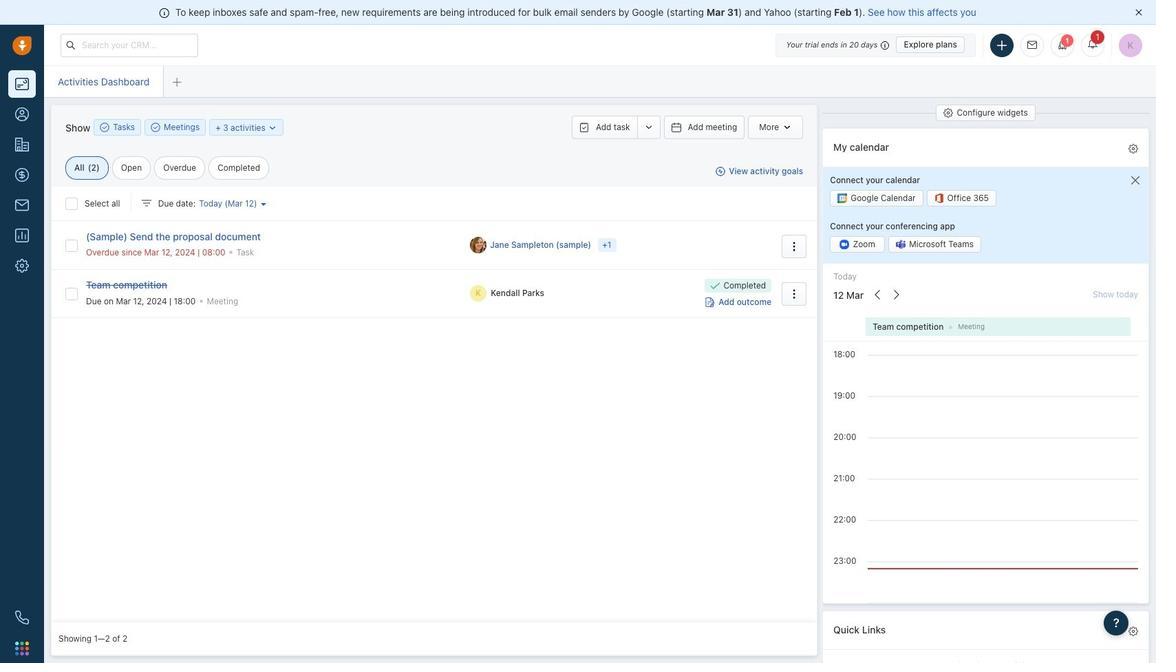 Task type: vqa. For each thing, say whether or not it's contained in the screenshot.
"SEARCH" field
no



Task type: locate. For each thing, give the bounding box(es) containing it.
Search your CRM... text field
[[61, 33, 198, 57]]

freshworks switcher image
[[15, 642, 29, 655]]

close image
[[1136, 9, 1143, 16]]

phone element
[[8, 604, 36, 631]]

down image
[[268, 123, 278, 133]]



Task type: describe. For each thing, give the bounding box(es) containing it.
send email image
[[1028, 41, 1038, 50]]

phone image
[[15, 611, 29, 624]]



